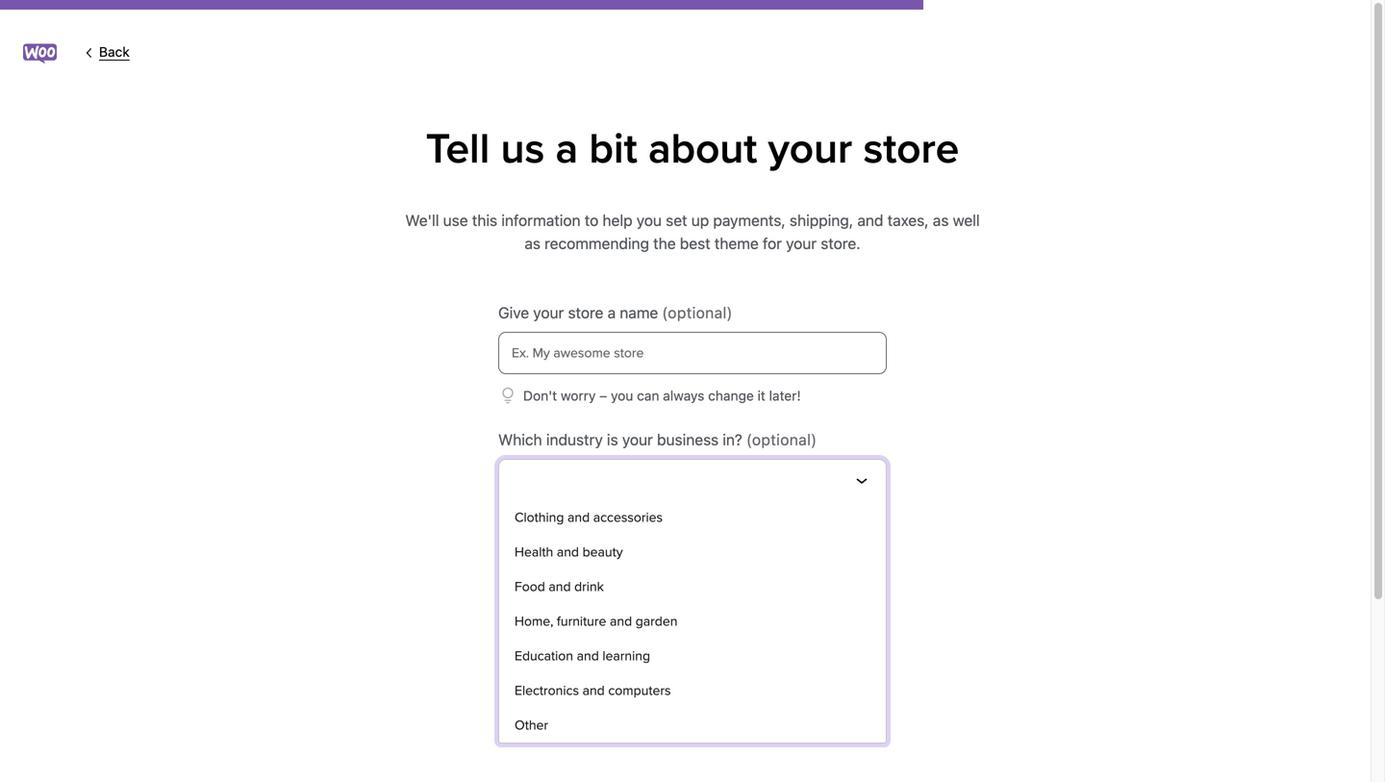 Task type: locate. For each thing, give the bounding box(es) containing it.
0 horizontal spatial you
[[611, 388, 634, 403]]

)
[[727, 304, 733, 322], [811, 431, 817, 449]]

is right industry
[[607, 431, 618, 449]]

0 vertical spatial (
[[662, 304, 668, 322]]

about
[[649, 124, 758, 175]]

located?
[[664, 526, 723, 544]]

list box
[[498, 500, 887, 744]]

can
[[637, 388, 660, 403]]

up
[[692, 211, 709, 230]]

and right health
[[557, 544, 579, 561]]

as
[[933, 211, 949, 230], [525, 234, 541, 253]]

0 vertical spatial )
[[727, 304, 733, 322]]

and left drink
[[549, 579, 571, 595]]

1 horizontal spatial store
[[864, 124, 960, 175]]

you left set
[[637, 211, 662, 230]]

for
[[763, 234, 782, 253]]

always
[[663, 388, 705, 403]]

recommending
[[545, 234, 650, 253]]

your inside we'll use this information to help you set up payments, shipping, and taxes, as well as recommending the best theme for your store.
[[786, 234, 817, 253]]

) up ex. my awesome store text box at top
[[727, 304, 733, 322]]

we'll use this information to help you set up payments, shipping, and taxes, as well as recommending the best theme for your store.
[[405, 211, 980, 253]]

( right in?
[[747, 431, 752, 449]]

store up taxes,
[[864, 124, 960, 175]]

1 vertical spatial (
[[747, 431, 752, 449]]

list box containing clothing and accessories
[[498, 500, 887, 744]]

1 vertical spatial optional
[[752, 431, 811, 449]]

health and beauty
[[515, 544, 623, 561]]

as down information at the top of the page
[[525, 234, 541, 253]]

0 vertical spatial is
[[607, 431, 618, 449]]

and
[[858, 211, 884, 230], [568, 510, 590, 526], [557, 544, 579, 561], [549, 579, 571, 595], [610, 613, 632, 630], [577, 648, 599, 665], [583, 683, 605, 699]]

0 horizontal spatial is
[[548, 526, 559, 544]]

optional
[[668, 304, 727, 322], [752, 431, 811, 449]]

which
[[498, 431, 542, 449]]

back link
[[80, 43, 176, 63]]

your
[[769, 124, 853, 175], [786, 234, 817, 253], [533, 304, 564, 322], [622, 431, 653, 449], [564, 526, 594, 544]]

electronics and computers
[[515, 683, 671, 699]]

clothing and accessories
[[515, 510, 663, 526]]

and for learning
[[577, 648, 599, 665]]

health and beauty button
[[499, 535, 886, 570]]

0 horizontal spatial store
[[568, 304, 604, 322]]

0 horizontal spatial (
[[662, 304, 668, 322]]

accessories
[[594, 510, 663, 526]]

(
[[662, 304, 668, 322], [747, 431, 752, 449]]

is right where
[[548, 526, 559, 544]]

0 horizontal spatial as
[[525, 234, 541, 253]]

1 horizontal spatial is
[[607, 431, 618, 449]]

health
[[515, 544, 554, 561]]

0 horizontal spatial optional
[[668, 304, 727, 322]]

shipping,
[[790, 211, 854, 230]]

1 vertical spatial as
[[525, 234, 541, 253]]

you
[[637, 211, 662, 230], [611, 388, 634, 403]]

business
[[657, 431, 719, 449], [598, 526, 660, 544]]

and for beauty
[[557, 544, 579, 561]]

you inside we'll use this information to help you set up payments, shipping, and taxes, as well as recommending the best theme for your store.
[[637, 211, 662, 230]]

optional up ex. my awesome store text box at top
[[668, 304, 727, 322]]

store left name
[[568, 304, 604, 322]]

help
[[603, 211, 633, 230]]

well
[[953, 211, 980, 230]]

0 vertical spatial as
[[933, 211, 949, 230]]

other button
[[499, 708, 886, 743]]

and for computers
[[583, 683, 605, 699]]

1 vertical spatial a
[[608, 304, 616, 322]]

and up electronics and computers
[[577, 648, 599, 665]]

0 vertical spatial you
[[637, 211, 662, 230]]

payments,
[[713, 211, 786, 230]]

a right us
[[556, 124, 578, 175]]

give
[[498, 304, 529, 322]]

0 vertical spatial business
[[657, 431, 719, 449]]

a
[[556, 124, 578, 175], [608, 304, 616, 322]]

store
[[864, 124, 960, 175], [568, 304, 604, 322]]

change
[[708, 388, 754, 403]]

food and drink button
[[499, 570, 886, 604]]

industry
[[546, 431, 603, 449]]

you right "–"
[[611, 388, 634, 403]]

1 vertical spatial store
[[568, 304, 604, 322]]

and for accessories
[[568, 510, 590, 526]]

computers
[[609, 683, 671, 699]]

which industry is your business in? ( optional )
[[498, 431, 817, 449]]

in?
[[723, 431, 743, 449]]

education and learning button
[[499, 639, 886, 674]]

the
[[654, 234, 676, 253]]

electronics and computers button
[[499, 674, 886, 708]]

information
[[502, 211, 581, 230]]

1 horizontal spatial you
[[637, 211, 662, 230]]

is
[[607, 431, 618, 449], [548, 526, 559, 544]]

learning
[[603, 648, 651, 665]]

tell us a bit about your store
[[426, 124, 960, 175]]

store.
[[821, 234, 861, 253]]

drink
[[575, 579, 604, 595]]

and down education and learning
[[583, 683, 605, 699]]

) right in?
[[811, 431, 817, 449]]

optional down later!
[[752, 431, 811, 449]]

a left name
[[608, 304, 616, 322]]

taxes,
[[888, 211, 929, 230]]

0 vertical spatial store
[[864, 124, 960, 175]]

0 horizontal spatial a
[[556, 124, 578, 175]]

don't worry – you can always change it later!
[[524, 388, 801, 403]]

and up store.
[[858, 211, 884, 230]]

as left well
[[933, 211, 949, 230]]

and up the health and beauty on the left bottom
[[568, 510, 590, 526]]

1 vertical spatial )
[[811, 431, 817, 449]]

( right name
[[662, 304, 668, 322]]



Task type: describe. For each thing, give the bounding box(es) containing it.
home, furniture and garden button
[[499, 604, 886, 639]]

give your store a name ( optional )
[[498, 304, 733, 322]]

to
[[585, 211, 599, 230]]

use
[[443, 211, 468, 230]]

0 vertical spatial optional
[[668, 304, 727, 322]]

garden
[[636, 613, 678, 630]]

1 horizontal spatial optional
[[752, 431, 811, 449]]

Ex. My awesome store text field
[[498, 332, 887, 374]]

theme
[[715, 234, 759, 253]]

1 horizontal spatial as
[[933, 211, 949, 230]]

home, furniture and garden
[[515, 613, 678, 630]]

this
[[472, 211, 498, 230]]

it
[[758, 388, 766, 403]]

worry
[[561, 388, 596, 403]]

we'll
[[405, 211, 439, 230]]

food and drink
[[515, 579, 604, 595]]

us
[[501, 124, 545, 175]]

electronics
[[515, 683, 579, 699]]

beauty
[[583, 544, 623, 561]]

and up the learning
[[610, 613, 632, 630]]

where
[[498, 526, 544, 544]]

back
[[99, 44, 130, 60]]

best
[[680, 234, 711, 253]]

bit
[[589, 124, 638, 175]]

name
[[620, 304, 659, 322]]

where is your business located?
[[498, 526, 723, 544]]

and for drink
[[549, 579, 571, 595]]

1 horizontal spatial (
[[747, 431, 752, 449]]

tell
[[426, 124, 490, 175]]

1 vertical spatial is
[[548, 526, 559, 544]]

education
[[515, 648, 574, 665]]

education and learning
[[515, 648, 651, 665]]

clothing and accessories button
[[499, 500, 886, 535]]

set
[[666, 211, 688, 230]]

0 horizontal spatial )
[[727, 304, 733, 322]]

later!
[[769, 388, 801, 403]]

–
[[600, 388, 607, 403]]

food
[[515, 579, 545, 595]]

don't
[[524, 388, 557, 403]]

furniture
[[557, 613, 607, 630]]

home,
[[515, 613, 554, 630]]

other
[[515, 717, 549, 734]]

1 horizontal spatial )
[[811, 431, 817, 449]]

0 vertical spatial a
[[556, 124, 578, 175]]

and inside we'll use this information to help you set up payments, shipping, and taxes, as well as recommending the best theme for your store.
[[858, 211, 884, 230]]

1 vertical spatial business
[[598, 526, 660, 544]]

1 vertical spatial you
[[611, 388, 634, 403]]

clothing
[[515, 510, 564, 526]]

1 horizontal spatial a
[[608, 304, 616, 322]]



Task type: vqa. For each thing, say whether or not it's contained in the screenshot.
person,
no



